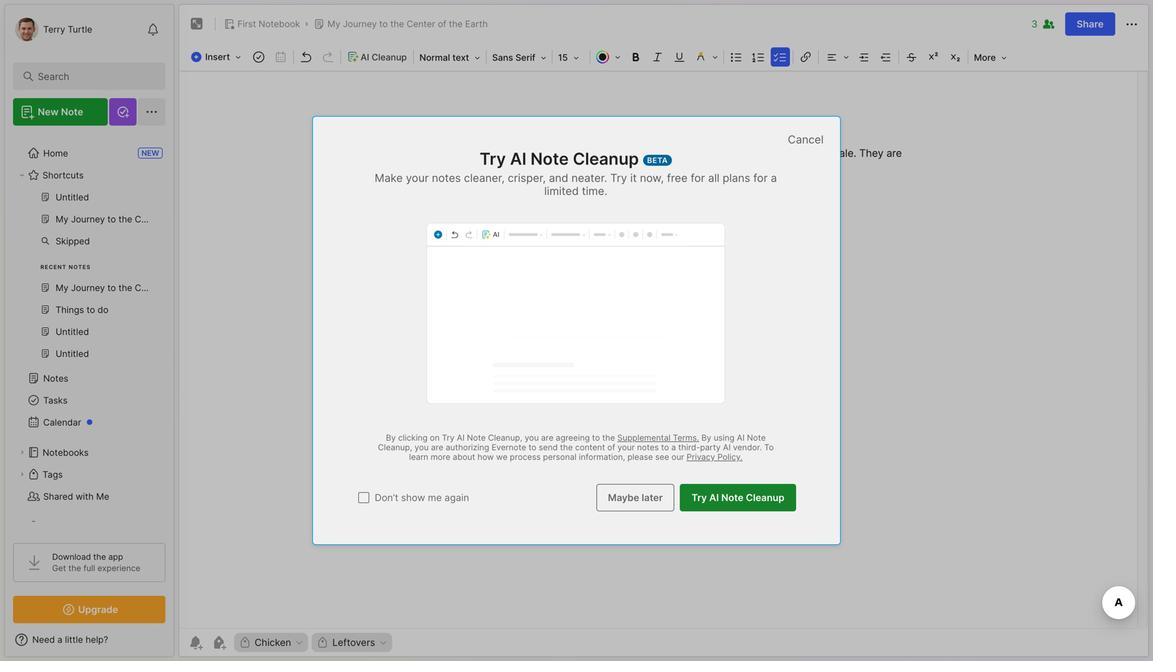 Task type: describe. For each thing, give the bounding box(es) containing it.
1 horizontal spatial you
[[525, 433, 539, 443]]

shared
[[43, 491, 73, 502]]

cleanup inside button
[[746, 492, 785, 504]]

notebooks link
[[13, 441, 157, 463]]

see
[[655, 452, 669, 462]]

upgrade
[[78, 604, 118, 615]]

cleanup, inside "by using ai note cleanup, you are authorizing evernote to send the content of your notes to a third-party ai vendor. to learn more about how we process personal information, please see our"
[[378, 442, 412, 452]]

notes inside 'group'
[[69, 264, 91, 270]]

chicken button
[[234, 633, 308, 652]]

3
[[1032, 18, 1038, 30]]

content
[[575, 442, 605, 452]]

my journey to the center of the earth
[[328, 19, 488, 29]]

alignment image
[[820, 47, 853, 67]]

outdent image
[[877, 47, 896, 67]]

recent
[[41, 264, 67, 270]]

notebooks
[[43, 447, 89, 458]]

ai right party
[[723, 442, 731, 452]]

me
[[428, 492, 442, 504]]

calendar button
[[13, 411, 157, 433]]

me
[[96, 491, 109, 502]]

earth
[[465, 19, 488, 29]]

app
[[108, 552, 123, 562]]

download
[[52, 552, 91, 562]]

plans
[[723, 171, 750, 185]]

learn
[[409, 452, 428, 462]]

font size image
[[554, 48, 588, 66]]

make
[[375, 171, 403, 185]]

experience
[[97, 563, 140, 573]]

3 button
[[1032, 16, 1057, 32]]

underline image
[[670, 47, 689, 67]]

leftovers
[[332, 637, 375, 648]]

to up information,
[[592, 433, 600, 443]]

agreeing
[[556, 433, 590, 443]]

try up the 'cleaner,'
[[480, 149, 506, 169]]

1 horizontal spatial are
[[541, 433, 554, 443]]

vendor.
[[733, 442, 762, 452]]

try ai note cleanup dialog
[[313, 117, 840, 544]]

free
[[667, 171, 688, 185]]

notebook
[[259, 19, 300, 29]]

1 horizontal spatial cleanup
[[573, 149, 639, 169]]

note inside main element
[[61, 106, 83, 118]]

of inside "by using ai note cleanup, you are authorizing evernote to send the content of your notes to a third-party ai vendor. to learn more about how we process personal information, please see our"
[[608, 442, 615, 452]]

cancel button
[[788, 133, 824, 146]]

note inside "by using ai note cleanup, you are authorizing evernote to send the content of your notes to a third-party ai vendor. to learn more about how we process personal information, please see our"
[[747, 433, 766, 443]]

by clicking on try ai note cleanup, you are agreeing to the supplemental terms.
[[386, 433, 699, 443]]

show
[[401, 492, 425, 504]]

to inside my journey to the center of the earth "button"
[[379, 19, 388, 29]]

cancel
[[788, 133, 824, 146]]

highlight image
[[691, 47, 722, 67]]

by for clicking
[[386, 433, 396, 443]]

subscript image
[[946, 47, 965, 67]]

Search text field
[[38, 70, 147, 83]]

note up how
[[467, 433, 486, 443]]

upgrade button
[[13, 596, 165, 623]]

your inside "by using ai note cleanup, you are authorizing evernote to send the content of your notes to a third-party ai vendor. to learn more about how we process personal information, please see our"
[[618, 442, 635, 452]]

policy.
[[718, 452, 743, 462]]

neater.
[[572, 171, 607, 185]]

to
[[764, 442, 774, 452]]

checklist image
[[771, 47, 790, 67]]

expand notebooks image
[[18, 448, 26, 457]]

beta
[[647, 156, 668, 165]]

using
[[714, 433, 735, 443]]

0 horizontal spatial try ai note cleanup
[[480, 149, 639, 169]]

ai up crisper,
[[510, 149, 527, 169]]

later
[[642, 492, 663, 504]]

1 horizontal spatial cleanup,
[[488, 433, 523, 443]]

shortcuts
[[43, 170, 84, 180]]

evernote
[[492, 442, 526, 452]]

none search field inside main element
[[38, 68, 147, 84]]

calendar
[[43, 417, 81, 428]]

personal
[[543, 452, 577, 462]]

new
[[38, 106, 59, 118]]

to left our
[[661, 442, 669, 452]]

try inside button
[[692, 492, 707, 504]]

ai cleanup button
[[343, 47, 412, 67]]

numbered list image
[[749, 47, 768, 67]]

center
[[407, 19, 435, 29]]

the inside "by using ai note cleanup, you are authorizing evernote to send the content of your notes to a third-party ai vendor. to learn more about how we process personal information, please see our"
[[560, 442, 573, 452]]

authorizing
[[446, 442, 489, 452]]

try inside the make your notes cleaner, crisper, and neater. try it now, free for all plans for a limited time.
[[610, 171, 627, 185]]

note inside button
[[721, 492, 744, 504]]

Note Editor text field
[[179, 71, 1149, 628]]

terms.
[[673, 433, 699, 443]]

privacy policy.
[[687, 452, 743, 462]]

a inside the make your notes cleaner, crisper, and neater. try it now, free for all plans for a limited time.
[[771, 171, 777, 185]]

tasks
[[43, 395, 68, 406]]

more
[[431, 452, 451, 462]]

insert image
[[187, 48, 248, 66]]

again
[[445, 492, 469, 504]]

main element
[[0, 0, 178, 661]]

tags
[[43, 469, 63, 480]]

and
[[549, 171, 569, 185]]

supplemental terms. link
[[618, 433, 699, 443]]

cleaner,
[[464, 171, 505, 185]]

bold image
[[626, 47, 645, 67]]



Task type: locate. For each thing, give the bounding box(es) containing it.
undo image
[[297, 47, 316, 67]]

tasks button
[[13, 389, 157, 411]]

to
[[379, 19, 388, 29], [592, 433, 600, 443], [529, 442, 537, 452], [661, 442, 669, 452]]

information,
[[579, 452, 625, 462]]

maybe later button
[[596, 484, 675, 511]]

1 vertical spatial notes
[[637, 442, 659, 452]]

leftovers button
[[312, 633, 392, 652]]

crisper,
[[508, 171, 546, 185]]

recent notes group
[[13, 186, 157, 373]]

ai right using
[[737, 433, 745, 443]]

ai inside try ai note cleanup button
[[709, 492, 719, 504]]

1 vertical spatial notes
[[43, 373, 68, 384]]

1 horizontal spatial try ai note cleanup
[[692, 492, 785, 504]]

of right center
[[438, 19, 446, 29]]

first notebook
[[238, 19, 300, 29]]

more image
[[970, 48, 1011, 66]]

journey
[[343, 19, 377, 29]]

supplemental
[[618, 433, 671, 443]]

get
[[52, 563, 66, 573]]

notes inside "by using ai note cleanup, you are authorizing evernote to send the content of your notes to a third-party ai vendor. to learn more about how we process personal information, please see our"
[[637, 442, 659, 452]]

for
[[691, 171, 705, 185], [754, 171, 768, 185]]

0 horizontal spatial for
[[691, 171, 705, 185]]

ai down privacy policy. link
[[709, 492, 719, 504]]

tags button
[[13, 463, 157, 485]]

by
[[386, 433, 396, 443], [702, 433, 712, 443]]

by for using
[[702, 433, 712, 443]]

0 vertical spatial your
[[406, 171, 429, 185]]

first notebook button
[[221, 14, 303, 34]]

1 vertical spatial a
[[672, 442, 676, 452]]

notes left our
[[637, 442, 659, 452]]

try ai note cleanup down policy.
[[692, 492, 785, 504]]

1 horizontal spatial of
[[608, 442, 615, 452]]

note window element
[[178, 4, 1149, 657]]

home
[[43, 148, 68, 158]]

0 horizontal spatial of
[[438, 19, 446, 29]]

cleanup, up we
[[488, 433, 523, 443]]

your
[[406, 171, 429, 185], [618, 442, 635, 452]]

limited
[[544, 184, 579, 198]]

make your notes cleaner, crisper, and neater. try it now, free for all plans for a limited time.
[[375, 171, 777, 198]]

my
[[328, 19, 340, 29]]

superscript image
[[924, 47, 943, 67]]

your right make
[[406, 171, 429, 185]]

0 vertical spatial cleanup
[[372, 52, 407, 62]]

share button
[[1065, 12, 1116, 36]]

2 for from the left
[[754, 171, 768, 185]]

please
[[628, 452, 653, 462]]

it
[[630, 171, 637, 185]]

by left using
[[702, 433, 712, 443]]

notes right recent
[[69, 264, 91, 270]]

the left earth
[[449, 19, 463, 29]]

1 for from the left
[[691, 171, 705, 185]]

third-
[[678, 442, 700, 452]]

add tag image
[[211, 634, 227, 651]]

tree
[[5, 134, 174, 546]]

the right send
[[560, 442, 573, 452]]

1 vertical spatial your
[[618, 442, 635, 452]]

ai up about
[[457, 433, 465, 443]]

0 vertical spatial notes
[[69, 264, 91, 270]]

bulleted list image
[[727, 47, 746, 67]]

full
[[83, 563, 95, 573]]

are up personal
[[541, 433, 554, 443]]

font color image
[[592, 47, 625, 67]]

don't show me again
[[375, 492, 469, 504]]

are inside "by using ai note cleanup, you are authorizing evernote to send the content of your notes to a third-party ai vendor. to learn more about how we process personal information, please see our"
[[431, 442, 443, 452]]

the left center
[[390, 19, 404, 29]]

ai cleanup
[[361, 52, 407, 62]]

are right learn
[[431, 442, 443, 452]]

try ai note cleanup inside try ai note cleanup button
[[692, 492, 785, 504]]

about
[[453, 452, 475, 462]]

0 vertical spatial of
[[438, 19, 446, 29]]

to left send
[[529, 442, 537, 452]]

cleanup down to
[[746, 492, 785, 504]]

expand tags image
[[18, 470, 26, 479]]

cleanup down my journey to the center of the earth "button"
[[372, 52, 407, 62]]

ai
[[361, 52, 369, 62], [510, 149, 527, 169], [457, 433, 465, 443], [737, 433, 745, 443], [723, 442, 731, 452], [709, 492, 719, 504]]

strikethrough image
[[902, 47, 921, 67]]

1 horizontal spatial notes
[[637, 442, 659, 452]]

2 by from the left
[[702, 433, 712, 443]]

1 by from the left
[[386, 433, 396, 443]]

1 horizontal spatial by
[[702, 433, 712, 443]]

notes
[[69, 264, 91, 270], [43, 373, 68, 384]]

try ai note cleanup button
[[680, 484, 796, 511]]

privacy
[[687, 452, 715, 462]]

0 horizontal spatial notes
[[432, 171, 461, 185]]

notes
[[432, 171, 461, 185], [637, 442, 659, 452]]

1 vertical spatial of
[[608, 442, 615, 452]]

process
[[510, 452, 541, 462]]

chicken
[[255, 637, 291, 648]]

notes inside "link"
[[43, 373, 68, 384]]

time.
[[582, 184, 608, 198]]

notes link
[[13, 367, 157, 389]]

ai down "journey"
[[361, 52, 369, 62]]

notes left the 'cleaner,'
[[432, 171, 461, 185]]

indent image
[[855, 47, 874, 67]]

1 vertical spatial cleanup
[[573, 149, 639, 169]]

0 horizontal spatial a
[[672, 442, 676, 452]]

your inside the make your notes cleaner, crisper, and neater. try it now, free for all plans for a limited time.
[[406, 171, 429, 185]]

try down privacy
[[692, 492, 707, 504]]

task image
[[249, 47, 269, 67]]

heading level image
[[415, 48, 485, 66]]

send
[[539, 442, 558, 452]]

cleanup inside "button"
[[372, 52, 407, 62]]

notes inside the make your notes cleaner, crisper, and neater. try it now, free for all plans for a limited time.
[[432, 171, 461, 185]]

note up and
[[531, 149, 569, 169]]

note right using
[[747, 433, 766, 443]]

a right plans
[[771, 171, 777, 185]]

a right see
[[672, 442, 676, 452]]

italic image
[[648, 47, 667, 67]]

by using ai note cleanup, you are authorizing evernote to send the content of your notes to a third-party ai vendor. to learn more about how we process personal information, please see our
[[378, 433, 774, 462]]

for right plans
[[754, 171, 768, 185]]

0 vertical spatial try ai note cleanup
[[480, 149, 639, 169]]

the up full
[[93, 552, 106, 562]]

first
[[238, 19, 256, 29]]

1 horizontal spatial your
[[618, 442, 635, 452]]

0 horizontal spatial notes
[[43, 373, 68, 384]]

for left 'all'
[[691, 171, 705, 185]]

we
[[496, 452, 508, 462]]

try ai note cleanup up and
[[480, 149, 639, 169]]

cleanup
[[372, 52, 407, 62], [573, 149, 639, 169], [746, 492, 785, 504]]

insert link image
[[796, 47, 816, 67]]

None search field
[[38, 68, 147, 84]]

you left on
[[415, 442, 429, 452]]

privacy policy. link
[[687, 452, 743, 462]]

now,
[[640, 171, 664, 185]]

tree inside main element
[[5, 134, 174, 546]]

share
[[1077, 18, 1104, 30]]

party
[[700, 442, 721, 452]]

0 horizontal spatial you
[[415, 442, 429, 452]]

maybe
[[608, 492, 639, 504]]

shared with me
[[43, 491, 109, 502]]

note right the new
[[61, 106, 83, 118]]

2 vertical spatial cleanup
[[746, 492, 785, 504]]

cleanup up neater.
[[573, 149, 639, 169]]

0 vertical spatial notes
[[432, 171, 461, 185]]

a
[[771, 171, 777, 185], [672, 442, 676, 452]]

cleanup, left on
[[378, 442, 412, 452]]

the up information,
[[602, 433, 615, 443]]

notes up tasks
[[43, 373, 68, 384]]

0 horizontal spatial cleanup
[[372, 52, 407, 62]]

shortcuts button
[[13, 164, 157, 186]]

add a reminder image
[[187, 634, 204, 651]]

are
[[541, 433, 554, 443], [431, 442, 443, 452]]

a inside "by using ai note cleanup, you are authorizing evernote to send the content of your notes to a third-party ai vendor. to learn more about how we process personal information, please see our"
[[672, 442, 676, 452]]

to right "journey"
[[379, 19, 388, 29]]

0 horizontal spatial cleanup,
[[378, 442, 412, 452]]

1 vertical spatial try ai note cleanup
[[692, 492, 785, 504]]

try left it
[[610, 171, 627, 185]]

clicking
[[398, 433, 428, 443]]

shared with me link
[[13, 485, 157, 507]]

by left clicking
[[386, 433, 396, 443]]

0 horizontal spatial by
[[386, 433, 396, 443]]

your right content
[[618, 442, 635, 452]]

of right content
[[608, 442, 615, 452]]

font family image
[[488, 48, 551, 66]]

new
[[141, 149, 159, 158]]

of inside "button"
[[438, 19, 446, 29]]

2 horizontal spatial cleanup
[[746, 492, 785, 504]]

0 horizontal spatial your
[[406, 171, 429, 185]]

Don't show me again checkbox
[[358, 492, 369, 503]]

my journey to the center of the earth button
[[311, 14, 491, 34]]

try right on
[[442, 433, 455, 443]]

note
[[61, 106, 83, 118], [531, 149, 569, 169], [467, 433, 486, 443], [747, 433, 766, 443], [721, 492, 744, 504]]

1 horizontal spatial a
[[771, 171, 777, 185]]

ai inside ai cleanup "button"
[[361, 52, 369, 62]]

by inside "by using ai note cleanup, you are authorizing evernote to send the content of your notes to a third-party ai vendor. to learn more about how we process personal information, please see our"
[[702, 433, 712, 443]]

on
[[430, 433, 440, 443]]

new note
[[38, 106, 83, 118]]

all
[[708, 171, 720, 185]]

tree containing home
[[5, 134, 174, 546]]

note down policy.
[[721, 492, 744, 504]]

you inside "by using ai note cleanup, you are authorizing evernote to send the content of your notes to a third-party ai vendor. to learn more about how we process personal information, please see our"
[[415, 442, 429, 452]]

don't
[[375, 492, 399, 504]]

recent notes
[[41, 264, 91, 270]]

you up process
[[525, 433, 539, 443]]

with
[[76, 491, 94, 502]]

expand note image
[[189, 16, 205, 32]]

of
[[438, 19, 446, 29], [608, 442, 615, 452]]

1 horizontal spatial notes
[[69, 264, 91, 270]]

0 horizontal spatial are
[[431, 442, 443, 452]]

how
[[478, 452, 494, 462]]

the down download
[[68, 563, 81, 573]]

1 horizontal spatial for
[[754, 171, 768, 185]]

0 vertical spatial a
[[771, 171, 777, 185]]

maybe later
[[608, 492, 663, 504]]

our
[[672, 452, 684, 462]]



Task type: vqa. For each thing, say whether or not it's contained in the screenshot.
Sync
no



